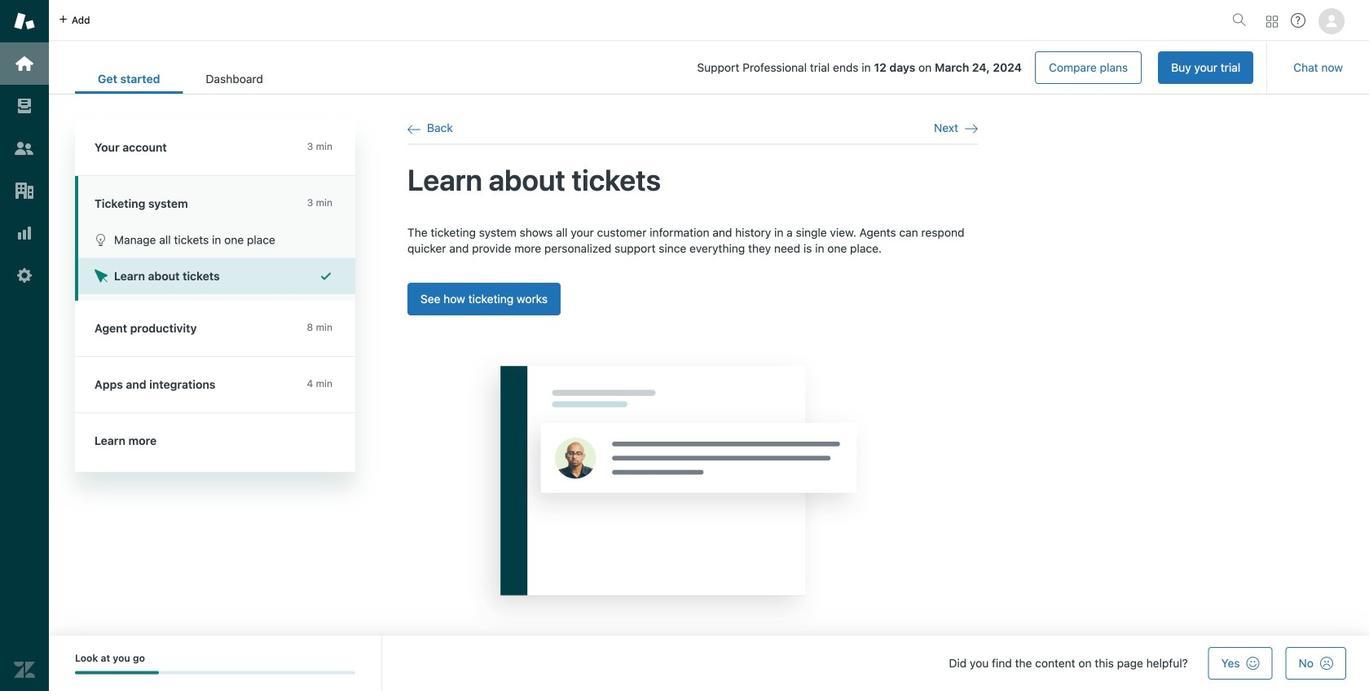 Task type: locate. For each thing, give the bounding box(es) containing it.
views image
[[14, 95, 35, 117]]

March 24, 2024 text field
[[935, 61, 1022, 74]]

get help image
[[1291, 13, 1306, 28]]

reporting image
[[14, 223, 35, 244]]

tab list
[[75, 64, 286, 94]]

main element
[[0, 0, 49, 691]]

zendesk products image
[[1267, 16, 1278, 27]]

get started image
[[14, 53, 35, 74]]

zendesk support image
[[14, 11, 35, 32]]

progress bar
[[75, 671, 355, 675]]

heading
[[75, 120, 355, 176]]

zendesk image
[[14, 660, 35, 681]]

tab
[[183, 64, 286, 94]]



Task type: vqa. For each thing, say whether or not it's contained in the screenshot.
heading
yes



Task type: describe. For each thing, give the bounding box(es) containing it.
customers image
[[14, 138, 35, 159]]

admin image
[[14, 265, 35, 286]]

organizations image
[[14, 180, 35, 201]]



